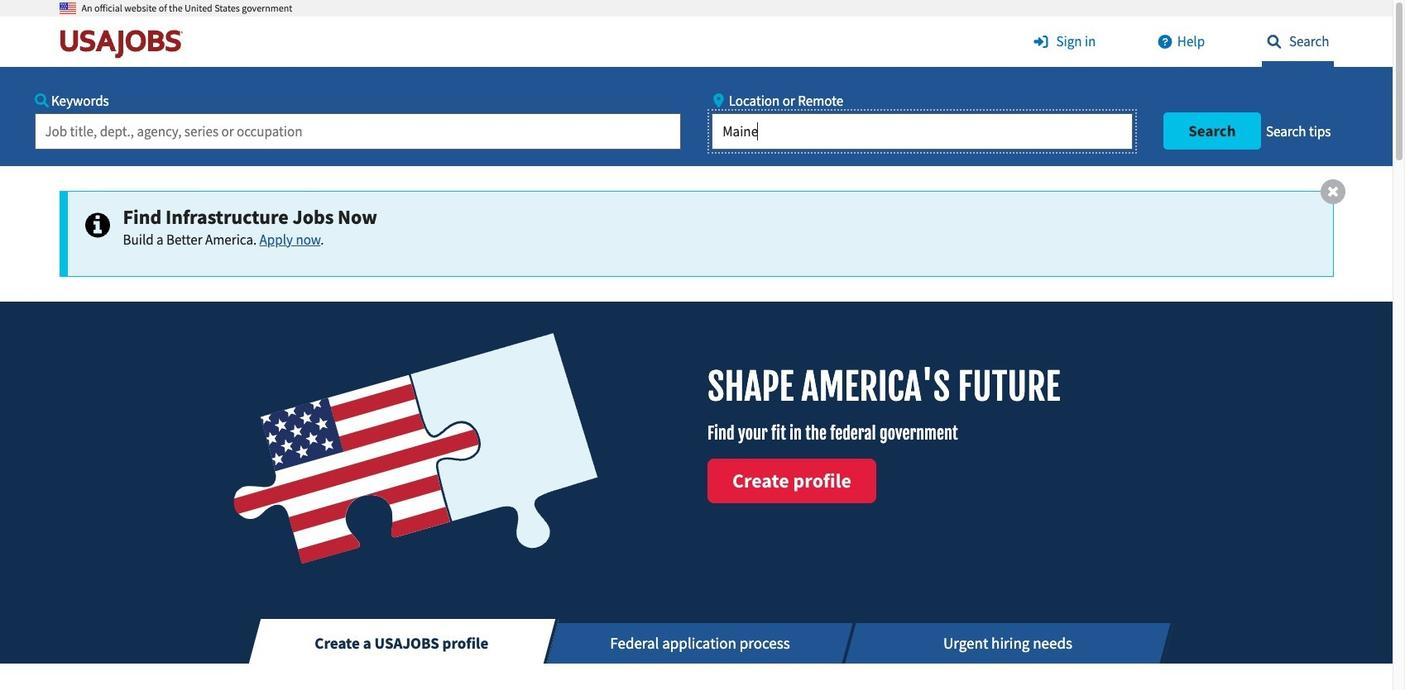 Task type: locate. For each thing, give the bounding box(es) containing it.
puzzle pieces image
[[225, 327, 605, 578]]

help image
[[1153, 35, 1177, 49]]

alert
[[59, 179, 1345, 277]]

header element
[[0, 0, 1393, 166]]

usajobs logo image
[[59, 29, 190, 59]]

main content
[[0, 302, 1393, 691]]

job search image
[[1262, 35, 1286, 49]]



Task type: describe. For each thing, give the bounding box(es) containing it.
City, state, zip, country or type remote text field
[[712, 113, 1132, 149]]

u.s. flag image
[[59, 0, 76, 17]]

Job title, dept., agency, series or occupation text field
[[34, 113, 681, 149]]

main navigation element
[[0, 17, 1393, 166]]



Task type: vqa. For each thing, say whether or not it's contained in the screenshot.
the header element
yes



